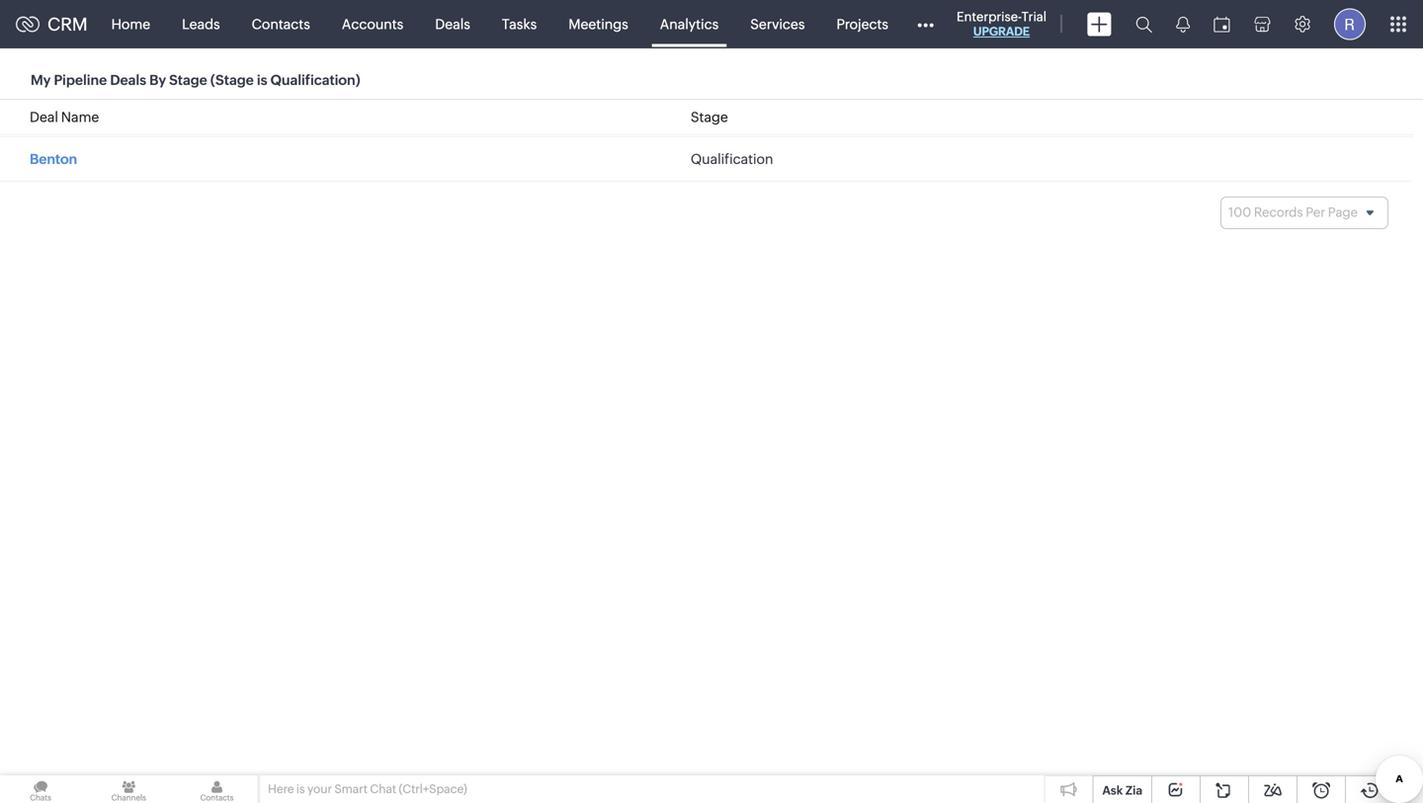Task type: locate. For each thing, give the bounding box(es) containing it.
by
[[149, 72, 166, 88]]

deal name
[[30, 109, 99, 125]]

my
[[31, 72, 51, 88]]

chat
[[370, 783, 397, 796]]

contacts image
[[176, 776, 258, 804]]

0 vertical spatial stage
[[169, 72, 207, 88]]

0 horizontal spatial stage
[[169, 72, 207, 88]]

0 horizontal spatial deals
[[110, 72, 146, 88]]

deal
[[30, 109, 58, 125]]

trial
[[1022, 9, 1047, 24]]

search image
[[1136, 16, 1153, 33]]

stage
[[169, 72, 207, 88], [691, 109, 728, 125]]

0 horizontal spatial is
[[257, 72, 267, 88]]

name
[[61, 109, 99, 125]]

is left "your" on the left bottom of the page
[[296, 783, 305, 796]]

profile element
[[1323, 0, 1378, 48]]

benton link
[[30, 151, 77, 167]]

1 vertical spatial is
[[296, 783, 305, 796]]

enterprise-trial upgrade
[[957, 9, 1047, 38]]

stage up 'qualification' at the top of the page
[[691, 109, 728, 125]]

home
[[111, 16, 150, 32]]

benton
[[30, 151, 77, 167]]

services link
[[735, 0, 821, 48]]

chats image
[[0, 776, 81, 804]]

1 vertical spatial stage
[[691, 109, 728, 125]]

deals link
[[419, 0, 486, 48]]

deals left tasks
[[435, 16, 470, 32]]

crm
[[47, 14, 88, 34]]

here
[[268, 783, 294, 796]]

leads
[[182, 16, 220, 32]]

upgrade
[[974, 25, 1030, 38]]

create menu image
[[1087, 12, 1112, 36]]

is
[[257, 72, 267, 88], [296, 783, 305, 796]]

meetings
[[569, 16, 628, 32]]

100 Records Per Page field
[[1221, 197, 1389, 229]]

signals element
[[1165, 0, 1202, 48]]

ask
[[1103, 784, 1123, 798]]

projects link
[[821, 0, 905, 48]]

Other Modules field
[[905, 8, 947, 40]]

qualification
[[691, 151, 774, 167]]

here is your smart chat (ctrl+space)
[[268, 783, 467, 796]]

deals
[[435, 16, 470, 32], [110, 72, 146, 88]]

search element
[[1124, 0, 1165, 48]]

accounts link
[[326, 0, 419, 48]]

my pipeline deals by stage (stage is qualification)
[[31, 72, 360, 88]]

tasks
[[502, 16, 537, 32]]

(ctrl+space)
[[399, 783, 467, 796]]

contacts link
[[236, 0, 326, 48]]

0 vertical spatial deals
[[435, 16, 470, 32]]

accounts
[[342, 16, 404, 32]]

is right (stage
[[257, 72, 267, 88]]

0 vertical spatial is
[[257, 72, 267, 88]]

1 horizontal spatial stage
[[691, 109, 728, 125]]

stage right by
[[169, 72, 207, 88]]

calendar image
[[1214, 16, 1231, 32]]

smart
[[334, 783, 368, 796]]

tasks link
[[486, 0, 553, 48]]

deals left by
[[110, 72, 146, 88]]

100 records
[[1229, 205, 1303, 220]]



Task type: vqa. For each thing, say whether or not it's contained in the screenshot.
SERVICES
yes



Task type: describe. For each thing, give the bounding box(es) containing it.
1 vertical spatial deals
[[110, 72, 146, 88]]

100 records per page
[[1229, 205, 1358, 220]]

zia
[[1126, 784, 1143, 798]]

page
[[1328, 205, 1358, 220]]

home link
[[95, 0, 166, 48]]

signals image
[[1176, 16, 1190, 33]]

channels image
[[88, 776, 169, 804]]

qualification)
[[270, 72, 360, 88]]

profile image
[[1335, 8, 1366, 40]]

leads link
[[166, 0, 236, 48]]

analytics link
[[644, 0, 735, 48]]

contacts
[[252, 16, 310, 32]]

enterprise-
[[957, 9, 1022, 24]]

your
[[307, 783, 332, 796]]

logo image
[[16, 16, 40, 32]]

(stage
[[210, 72, 254, 88]]

1 horizontal spatial deals
[[435, 16, 470, 32]]

services
[[751, 16, 805, 32]]

analytics
[[660, 16, 719, 32]]

1 horizontal spatial is
[[296, 783, 305, 796]]

per
[[1306, 205, 1326, 220]]

projects
[[837, 16, 889, 32]]

crm link
[[16, 14, 88, 34]]

create menu element
[[1076, 0, 1124, 48]]

meetings link
[[553, 0, 644, 48]]

pipeline
[[54, 72, 107, 88]]

ask zia
[[1103, 784, 1143, 798]]



